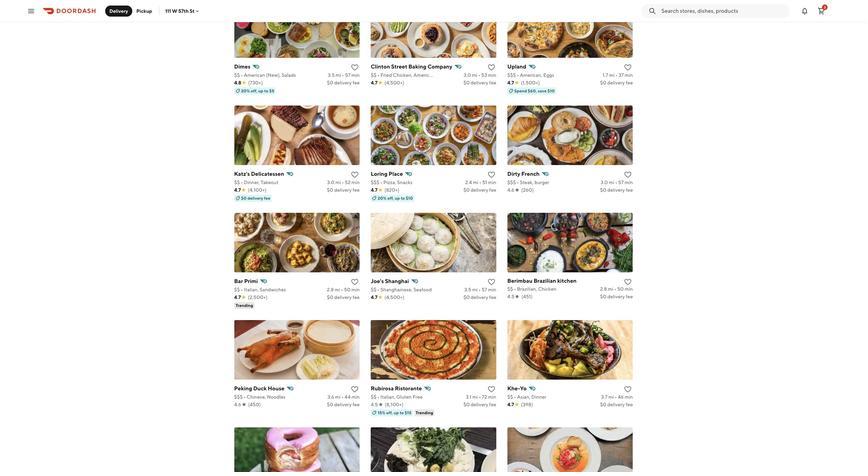 Task type: vqa. For each thing, say whether or not it's contained in the screenshot.


Task type: locate. For each thing, give the bounding box(es) containing it.
0 vertical spatial 3.5
[[328, 72, 335, 78]]

dirty french
[[507, 171, 540, 177]]

$0 delivery fee for dirty french
[[600, 187, 633, 193]]

min for bar primi
[[352, 287, 360, 293]]

(1,500+)
[[521, 80, 540, 86]]

1 vertical spatial $10
[[406, 196, 413, 201]]

2 (4,500+) from the top
[[385, 295, 404, 300]]

50
[[617, 286, 624, 292], [344, 287, 351, 293]]

to for dimes
[[264, 88, 268, 93]]

$10 right "save"
[[548, 88, 555, 93]]

0 horizontal spatial 2.8 mi • 50 min
[[327, 287, 360, 293]]

0 vertical spatial (4,500+)
[[385, 80, 404, 86]]

click to add this store to your saved list image for dirty french
[[624, 171, 632, 179]]

51
[[482, 180, 487, 185]]

american
[[244, 72, 265, 78], [414, 72, 435, 78]]

$$ down rubirosa
[[371, 394, 377, 400]]

2 vertical spatial off,
[[386, 410, 393, 415]]

american,
[[520, 72, 542, 78]]

0 vertical spatial italian,
[[244, 287, 259, 293]]

min for clinton street baking company
[[488, 72, 496, 78]]

1 horizontal spatial italian,
[[381, 394, 395, 400]]

min
[[352, 72, 360, 78], [488, 72, 496, 78], [625, 72, 633, 78], [352, 180, 360, 185], [488, 180, 496, 185], [625, 180, 633, 185], [625, 286, 633, 292], [352, 287, 360, 293], [488, 287, 496, 293], [352, 394, 360, 400], [488, 394, 496, 400], [625, 394, 633, 400]]

rubirosa
[[371, 385, 394, 392]]

4.7 down joe's
[[371, 295, 378, 300]]

up down (8,100+)
[[394, 410, 399, 415]]

0 horizontal spatial 3.5
[[328, 72, 335, 78]]

$$$ • american, eggs
[[507, 72, 554, 78]]

min for loring place
[[488, 180, 496, 185]]

$$$ • pizza, snacks
[[371, 180, 413, 185]]

$$$ down upland
[[507, 72, 516, 78]]

$0 delivery fee for peking duck house
[[327, 402, 360, 407]]

$0 for katz's delicatessen
[[327, 187, 333, 193]]

0 vertical spatial off,
[[251, 88, 257, 93]]

20% for dimes
[[241, 88, 250, 93]]

$$ down berimbau
[[507, 286, 513, 292]]

4.5 for $$ • brazilian, chicken
[[507, 294, 515, 299]]

4.7 down katz's
[[234, 187, 241, 193]]

4.7 down clinton
[[371, 80, 378, 86]]

0 vertical spatial 57
[[345, 72, 351, 78]]

3.0 mi • 57 min
[[601, 180, 633, 185]]

snacks
[[397, 180, 413, 185]]

to left "$15"
[[400, 410, 404, 415]]

0 vertical spatial up
[[258, 88, 263, 93]]

delivery for clinton street baking company
[[471, 80, 488, 86]]

4.5 up the '15%'
[[371, 402, 378, 407]]

delivery for katz's delicatessen
[[334, 187, 352, 193]]

$0 for rubirosa ristorante
[[464, 402, 470, 407]]

delivery
[[334, 80, 352, 86], [471, 80, 488, 86], [607, 80, 625, 86], [334, 187, 352, 193], [471, 187, 488, 193], [607, 187, 625, 193], [248, 196, 263, 201], [607, 294, 625, 299], [334, 295, 352, 300], [471, 295, 488, 300], [334, 402, 352, 407], [471, 402, 488, 407], [607, 402, 625, 407]]

1 american from the left
[[244, 72, 265, 78]]

3.5 mi • 57 min for dimes
[[328, 72, 360, 78]]

2 vertical spatial 57
[[482, 287, 487, 293]]

$$ down clinton
[[371, 72, 377, 78]]

1 horizontal spatial 57
[[482, 287, 487, 293]]

dinner,
[[244, 180, 260, 185]]

$$$ down peking
[[234, 394, 243, 400]]

1 vertical spatial to
[[401, 196, 405, 201]]

0 vertical spatial to
[[264, 88, 268, 93]]

$$ • italian, sandwiches
[[234, 287, 286, 293]]

1 horizontal spatial 2.8 mi • 50 min
[[600, 286, 633, 292]]

$10 down the snacks
[[406, 196, 413, 201]]

$0 for loring place
[[464, 187, 470, 193]]

(4,500+)
[[385, 80, 404, 86], [385, 295, 404, 300]]

0 horizontal spatial 50
[[344, 287, 351, 293]]

click to add this store to your saved list image up 1.7 mi • 37 min
[[624, 63, 632, 72]]

(260)
[[521, 187, 534, 193]]

noodles
[[267, 394, 286, 400]]

delicatessen
[[251, 171, 284, 177]]

1 horizontal spatial 3.5 mi • 57 min
[[464, 287, 496, 293]]

click to add this store to your saved list image
[[351, 63, 359, 72], [487, 63, 496, 72], [351, 171, 359, 179], [624, 278, 632, 286], [351, 385, 359, 394], [624, 385, 632, 394]]

4.6 left '(450)'
[[234, 402, 241, 407]]

4.6
[[507, 187, 515, 193], [234, 402, 241, 407]]

delivery for khe-yo
[[607, 402, 625, 407]]

spend $60, save $10
[[514, 88, 555, 93]]

click to add this store to your saved list image for rubirosa ristorante
[[487, 385, 496, 394]]

peking duck house
[[234, 385, 285, 392]]

2 horizontal spatial 3.0
[[601, 180, 608, 185]]

click to add this store to your saved list image for yo
[[624, 385, 632, 394]]

off, down (820+)
[[387, 196, 394, 201]]

fee for clinton street baking company
[[489, 80, 496, 86]]

trending right "$15"
[[416, 410, 433, 415]]

3.0
[[464, 72, 471, 78], [327, 180, 334, 185], [601, 180, 608, 185]]

american up (730+)
[[244, 72, 265, 78]]

$$$ • chinese, noodles
[[234, 394, 286, 400]]

(8,100+)
[[385, 402, 404, 407]]

$60,
[[528, 88, 537, 93]]

$$ down bar
[[234, 287, 240, 293]]

3.0 mi • 53 min
[[464, 72, 496, 78]]

1 horizontal spatial 20%
[[378, 196, 387, 201]]

spend
[[514, 88, 527, 93]]

1 vertical spatial 3.5 mi • 57 min
[[464, 287, 496, 293]]

mi for dimes
[[336, 72, 341, 78]]

0 horizontal spatial 3.5 mi • 57 min
[[328, 72, 360, 78]]

0 horizontal spatial 4.5
[[371, 402, 378, 407]]

$$ up 4.8
[[234, 72, 240, 78]]

chinese,
[[247, 394, 266, 400]]

click to add this store to your saved list image left joe's
[[351, 278, 359, 286]]

1 vertical spatial up
[[395, 196, 400, 201]]

to down the snacks
[[401, 196, 405, 201]]

(2,500+)
[[248, 295, 268, 300]]

1 horizontal spatial 4.5
[[507, 294, 515, 299]]

$$ for katz's delicatessen
[[234, 180, 240, 185]]

fee for upland
[[626, 80, 633, 86]]

mi for katz's delicatessen
[[335, 180, 341, 185]]

mi for loring place
[[473, 180, 478, 185]]

1 vertical spatial 57
[[618, 180, 624, 185]]

loring place
[[371, 171, 403, 177]]

joe's
[[371, 278, 384, 285]]

3
[[824, 5, 826, 9]]

3.0 for clinton street baking company
[[464, 72, 471, 78]]

clinton
[[371, 63, 390, 70]]

4.6 down dirty
[[507, 187, 515, 193]]

click to add this store to your saved list image
[[624, 63, 632, 72], [487, 171, 496, 179], [624, 171, 632, 179], [351, 278, 359, 286], [487, 278, 496, 286], [487, 385, 496, 394]]

1 vertical spatial 3.5
[[464, 287, 471, 293]]

click to add this store to your saved list image left berimbau
[[487, 278, 496, 286]]

trending down (2,500+)
[[236, 303, 253, 308]]

fee for loring place
[[489, 187, 496, 193]]

72
[[482, 394, 487, 400]]

min for rubirosa ristorante
[[488, 394, 496, 400]]

click to add this store to your saved list image for delicatessen
[[351, 171, 359, 179]]

fee
[[353, 80, 360, 86], [489, 80, 496, 86], [626, 80, 633, 86], [353, 187, 360, 193], [489, 187, 496, 193], [626, 187, 633, 193], [264, 196, 270, 201], [626, 294, 633, 299], [353, 295, 360, 300], [489, 295, 496, 300], [353, 402, 360, 407], [489, 402, 496, 407], [626, 402, 633, 407]]

57 for dirty french
[[618, 180, 624, 185]]

italian, up (8,100+)
[[381, 394, 395, 400]]

delivery for rubirosa ristorante
[[471, 402, 488, 407]]

to
[[264, 88, 268, 93], [401, 196, 405, 201], [400, 410, 404, 415]]

$$$ for peking duck house
[[234, 394, 243, 400]]

$0 delivery fee for loring place
[[464, 187, 496, 193]]

pickup
[[136, 8, 152, 14]]

free
[[413, 394, 423, 400]]

$$$ for dirty french
[[507, 180, 516, 185]]

1 (4,500+) from the top
[[385, 80, 404, 86]]

1 vertical spatial 4.5
[[371, 402, 378, 407]]

1 horizontal spatial 3.0
[[464, 72, 471, 78]]

15%
[[378, 410, 385, 415]]

4.7 left (398)
[[507, 402, 514, 407]]

0 horizontal spatial trending
[[236, 303, 253, 308]]

mi for bar primi
[[335, 287, 340, 293]]

57 for joe's shanghai
[[482, 287, 487, 293]]

•
[[241, 72, 243, 78], [342, 72, 344, 78], [378, 72, 380, 78], [478, 72, 480, 78], [517, 72, 519, 78], [616, 72, 618, 78], [241, 180, 243, 185], [342, 180, 344, 185], [380, 180, 382, 185], [479, 180, 481, 185], [517, 180, 519, 185], [615, 180, 617, 185], [514, 286, 516, 292], [614, 286, 616, 292], [241, 287, 243, 293], [341, 287, 343, 293], [378, 287, 380, 293], [479, 287, 481, 293], [244, 394, 246, 400], [342, 394, 344, 400], [378, 394, 380, 400], [479, 394, 481, 400], [514, 394, 516, 400], [615, 394, 617, 400]]

$0 for khe-yo
[[600, 402, 607, 407]]

1 horizontal spatial $10
[[548, 88, 555, 93]]

4.7 down loring on the left
[[371, 187, 378, 193]]

$$$ down loring on the left
[[371, 180, 379, 185]]

1 horizontal spatial 3.5
[[464, 287, 471, 293]]

american down baking
[[414, 72, 435, 78]]

20% down 4.8
[[241, 88, 250, 93]]

italian, for ristorante
[[381, 394, 395, 400]]

1 horizontal spatial american
[[414, 72, 435, 78]]

mi for khe-yo
[[609, 394, 614, 400]]

3.0 for katz's delicatessen
[[327, 180, 334, 185]]

berimbau
[[507, 278, 533, 284]]

bar
[[234, 278, 243, 285]]

3.5 mi • 57 min
[[328, 72, 360, 78], [464, 287, 496, 293]]

baking
[[409, 63, 426, 70]]

click to add this store to your saved list image for joe's shanghai
[[487, 278, 496, 286]]

shanghainese,
[[381, 287, 413, 293]]

1 horizontal spatial 2.8
[[600, 286, 607, 292]]

0 horizontal spatial 20%
[[241, 88, 250, 93]]

bar primi
[[234, 278, 258, 285]]

4.5 left (451)
[[507, 294, 515, 299]]

0 vertical spatial 3.5 mi • 57 min
[[328, 72, 360, 78]]

$$$
[[507, 72, 516, 78], [371, 180, 379, 185], [507, 180, 516, 185], [234, 394, 243, 400]]

loring
[[371, 171, 388, 177]]

2.8 mi • 50 min
[[600, 286, 633, 292], [327, 287, 360, 293]]

2.4
[[465, 180, 472, 185]]

1 vertical spatial (4,500+)
[[385, 295, 404, 300]]

0 vertical spatial 4.6
[[507, 187, 515, 193]]

0 horizontal spatial 3.0
[[327, 180, 334, 185]]

3.7
[[601, 394, 608, 400]]

(398)
[[521, 402, 533, 407]]

2 horizontal spatial 57
[[618, 180, 624, 185]]

4.7 for bar primi
[[234, 295, 241, 300]]

$$ • asian, dinner
[[507, 394, 546, 400]]

peking
[[234, 385, 252, 392]]

italian, for primi
[[244, 287, 259, 293]]

company
[[428, 63, 452, 70]]

off, right the '15%'
[[386, 410, 393, 415]]

to left $5
[[264, 88, 268, 93]]

0 horizontal spatial 2.8
[[327, 287, 334, 293]]

steak,
[[520, 180, 534, 185]]

1 vertical spatial 4.6
[[234, 402, 241, 407]]

off, down (730+)
[[251, 88, 257, 93]]

1 vertical spatial off,
[[387, 196, 394, 201]]

0 horizontal spatial 4.6
[[234, 402, 241, 407]]

$$$ down dirty
[[507, 180, 516, 185]]

2.8 for $$ • italian, sandwiches
[[327, 287, 334, 293]]

0 horizontal spatial italian,
[[244, 287, 259, 293]]

$$ down khe-
[[507, 394, 513, 400]]

fee for dimes
[[353, 80, 360, 86]]

1 horizontal spatial trending
[[416, 410, 433, 415]]

4.7 down upland
[[507, 80, 514, 86]]

$$ • shanghainese, seafood
[[371, 287, 432, 293]]

click to add this store to your saved list image for upland
[[624, 63, 632, 72]]

0 horizontal spatial 57
[[345, 72, 351, 78]]

click to add this store to your saved list image up 3.1 mi • 72 min
[[487, 385, 496, 394]]

delivery button
[[105, 5, 132, 16]]

click to add this store to your saved list image for bar primi
[[351, 278, 359, 286]]

upland
[[507, 63, 526, 70]]

4.5 for $$ • italian, gluten free
[[371, 402, 378, 407]]

2.8 mi • 50 min for $$ • italian, sandwiches
[[327, 287, 360, 293]]

$$
[[234, 72, 240, 78], [371, 72, 377, 78], [234, 180, 240, 185], [507, 286, 513, 292], [234, 287, 240, 293], [371, 287, 377, 293], [371, 394, 377, 400], [507, 394, 513, 400]]

$$$ for loring place
[[371, 180, 379, 185]]

1 horizontal spatial 4.6
[[507, 187, 515, 193]]

1 vertical spatial italian,
[[381, 394, 395, 400]]

save
[[538, 88, 547, 93]]

$0
[[327, 80, 333, 86], [464, 80, 470, 86], [600, 80, 607, 86], [327, 187, 333, 193], [464, 187, 470, 193], [600, 187, 607, 193], [241, 196, 247, 201], [600, 294, 607, 299], [327, 295, 333, 300], [464, 295, 470, 300], [327, 402, 333, 407], [464, 402, 470, 407], [600, 402, 607, 407]]

2.8
[[600, 286, 607, 292], [327, 287, 334, 293]]

italian,
[[244, 287, 259, 293], [381, 394, 395, 400]]

$$ for khe-yo
[[507, 394, 513, 400]]

2 american from the left
[[414, 72, 435, 78]]

4.7 down bar
[[234, 295, 241, 300]]

mi
[[336, 72, 341, 78], [472, 72, 477, 78], [609, 72, 615, 78], [335, 180, 341, 185], [473, 180, 478, 185], [609, 180, 614, 185], [608, 286, 613, 292], [335, 287, 340, 293], [472, 287, 478, 293], [335, 394, 341, 400], [473, 394, 478, 400], [609, 394, 614, 400]]

italian, down primi at bottom left
[[244, 287, 259, 293]]

delivery for bar primi
[[334, 295, 352, 300]]

1 horizontal spatial 50
[[617, 286, 624, 292]]

$5
[[269, 88, 274, 93]]

mi for clinton street baking company
[[472, 72, 477, 78]]

$0 for clinton street baking company
[[464, 80, 470, 86]]

click to add this store to your saved list image up 2.4 mi • 51 min
[[487, 171, 496, 179]]

shanghai
[[385, 278, 409, 285]]

$$ • american (new), salads
[[234, 72, 296, 78]]

2.8 for $$ • brazilian, chicken
[[600, 286, 607, 292]]

57
[[345, 72, 351, 78], [618, 180, 624, 185], [482, 287, 487, 293]]

delivery for dirty french
[[607, 187, 625, 193]]

0 horizontal spatial american
[[244, 72, 265, 78]]

min for peking duck house
[[352, 394, 360, 400]]

(4,500+) down shanghainese,
[[385, 295, 404, 300]]

up down (730+)
[[258, 88, 263, 93]]

up for dimes
[[258, 88, 263, 93]]

min for khe-yo
[[625, 394, 633, 400]]

20% down (820+)
[[378, 196, 387, 201]]

$0 for bar primi
[[327, 295, 333, 300]]

1 vertical spatial 20%
[[378, 196, 387, 201]]

$$ down katz's
[[234, 180, 240, 185]]

0 vertical spatial 4.5
[[507, 294, 515, 299]]

(4,500+) down fried
[[385, 80, 404, 86]]

click to add this store to your saved list image up 3.0 mi • 57 min
[[624, 171, 632, 179]]

delivery for peking duck house
[[334, 402, 352, 407]]

mi for peking duck house
[[335, 394, 341, 400]]

4.7 for clinton street baking company
[[371, 80, 378, 86]]

0 vertical spatial 20%
[[241, 88, 250, 93]]

up down (820+)
[[395, 196, 400, 201]]

dinner
[[532, 394, 546, 400]]

seafood
[[414, 287, 432, 293]]

$$ down joe's
[[371, 287, 377, 293]]



Task type: describe. For each thing, give the bounding box(es) containing it.
pickup button
[[132, 5, 156, 16]]

$0 delivery fee for upland
[[600, 80, 633, 86]]

4.7 for joe's shanghai
[[371, 295, 378, 300]]

(4,100+)
[[248, 187, 267, 193]]

$$ • dinner, takeout
[[234, 180, 279, 185]]

khe-yo
[[507, 385, 527, 392]]

$$ for dimes
[[234, 72, 240, 78]]

open menu image
[[27, 7, 35, 15]]

3 button
[[815, 4, 828, 18]]

3.6
[[327, 394, 334, 400]]

(451)
[[522, 294, 533, 299]]

52
[[345, 180, 351, 185]]

eggs
[[543, 72, 554, 78]]

4.6 for dirty french
[[507, 187, 515, 193]]

0 vertical spatial $10
[[548, 88, 555, 93]]

yo
[[520, 385, 527, 392]]

2.8 mi • 50 min for $$ • brazilian, chicken
[[600, 286, 633, 292]]

15% off, up to $15
[[378, 410, 412, 415]]

french
[[522, 171, 540, 177]]

katz's delicatessen
[[234, 171, 284, 177]]

$$$ for upland
[[507, 72, 516, 78]]

asian,
[[517, 394, 531, 400]]

delivery for dimes
[[334, 80, 352, 86]]

house
[[268, 385, 285, 392]]

20% for loring place
[[378, 196, 387, 201]]

min for upland
[[625, 72, 633, 78]]

(4,500+) for street
[[385, 80, 404, 86]]

1 vertical spatial trending
[[416, 410, 433, 415]]

$0 delivery fee for dimes
[[327, 80, 360, 86]]

3.0 mi • 52 min
[[327, 180, 360, 185]]

53
[[481, 72, 487, 78]]

mi for rubirosa ristorante
[[473, 394, 478, 400]]

$0 for upland
[[600, 80, 607, 86]]

delivery for upland
[[607, 80, 625, 86]]

50 for $$ • italian, sandwiches
[[344, 287, 351, 293]]

clinton street baking company
[[371, 63, 452, 70]]

katz's
[[234, 171, 250, 177]]

111 w 57th st
[[165, 8, 195, 14]]

1.7 mi • 37 min
[[603, 72, 633, 78]]

4.7 for katz's delicatessen
[[234, 187, 241, 193]]

$0 delivery fee for clinton street baking company
[[464, 80, 496, 86]]

brazilian,
[[517, 286, 537, 292]]

$0 for dimes
[[327, 80, 333, 86]]

$0 for dirty french
[[600, 187, 607, 193]]

click to add this store to your saved list image for loring place
[[487, 171, 496, 179]]

fee for bar primi
[[353, 295, 360, 300]]

pizza,
[[383, 180, 396, 185]]

3.5 for joe's shanghai
[[464, 287, 471, 293]]

min for dirty french
[[625, 180, 633, 185]]

3.1
[[466, 394, 472, 400]]

(820+)
[[385, 187, 399, 193]]

delivery
[[109, 8, 128, 14]]

w
[[172, 8, 177, 14]]

fee for peking duck house
[[353, 402, 360, 407]]

chicken
[[538, 286, 557, 292]]

(730+)
[[248, 80, 263, 86]]

0 horizontal spatial $10
[[406, 196, 413, 201]]

(4,500+) for shanghai
[[385, 295, 404, 300]]

$15
[[405, 410, 412, 415]]

46
[[618, 394, 624, 400]]

off, for dimes
[[251, 88, 257, 93]]

up for loring place
[[395, 196, 400, 201]]

4.7 for upland
[[507, 80, 514, 86]]

$$ • italian, gluten free
[[371, 394, 423, 400]]

khe-
[[507, 385, 520, 392]]

$0 delivery fee for katz's delicatessen
[[327, 187, 360, 193]]

min for katz's delicatessen
[[352, 180, 360, 185]]

fee for katz's delicatessen
[[353, 187, 360, 193]]

20% off, up to $10
[[378, 196, 413, 201]]

takeout
[[261, 180, 279, 185]]

mi for dirty french
[[609, 180, 614, 185]]

(new),
[[266, 72, 281, 78]]

st
[[190, 8, 195, 14]]

ristorante
[[395, 385, 422, 392]]

click to add this store to your saved list image for duck
[[351, 385, 359, 394]]

salads
[[282, 72, 296, 78]]

$0 for joe's shanghai
[[464, 295, 470, 300]]

mi for joe's shanghai
[[472, 287, 478, 293]]

min for dimes
[[352, 72, 360, 78]]

$$ for bar primi
[[234, 287, 240, 293]]

3.6 mi • 44 min
[[327, 394, 360, 400]]

3.5 for dimes
[[328, 72, 335, 78]]

delivery for loring place
[[471, 187, 488, 193]]

4.7 for khe-yo
[[507, 402, 514, 407]]

4.6 for peking duck house
[[234, 402, 241, 407]]

click to add this store to your saved list image for street
[[487, 63, 496, 72]]

to for loring place
[[401, 196, 405, 201]]

brazilian
[[534, 278, 556, 284]]

50 for $$ • brazilian, chicken
[[617, 286, 624, 292]]

2.4 mi • 51 min
[[465, 180, 496, 185]]

chicken,
[[393, 72, 413, 78]]

place
[[389, 171, 403, 177]]

0 vertical spatial trending
[[236, 303, 253, 308]]

Store search: begin typing to search for stores available on DoorDash text field
[[662, 7, 786, 15]]

$$ • fried chicken, american
[[371, 72, 435, 78]]

fried
[[381, 72, 392, 78]]

4.7 for loring place
[[371, 187, 378, 193]]

gluten
[[396, 394, 412, 400]]

111 w 57th st button
[[165, 8, 200, 14]]

joe's shanghai
[[371, 278, 409, 285]]

1.7
[[603, 72, 608, 78]]

$0 delivery fee for bar primi
[[327, 295, 360, 300]]

rubirosa ristorante
[[371, 385, 422, 392]]

kitchen
[[557, 278, 577, 284]]

berimbau brazilian kitchen
[[507, 278, 577, 284]]

3.0 for dirty french
[[601, 180, 608, 185]]

fee for khe-yo
[[626, 402, 633, 407]]

$0 delivery fee for khe-yo
[[600, 402, 633, 407]]

notification bell image
[[801, 7, 809, 15]]

fee for rubirosa ristorante
[[489, 402, 496, 407]]

4.8
[[234, 80, 241, 86]]

$$$ • steak, burger
[[507, 180, 549, 185]]

$0 delivery fee for joe's shanghai
[[464, 295, 496, 300]]

off, for loring place
[[387, 196, 394, 201]]

2 vertical spatial up
[[394, 410, 399, 415]]

20% off, up to $5
[[241, 88, 274, 93]]

delivery for joe's shanghai
[[471, 295, 488, 300]]

$$ for joe's shanghai
[[371, 287, 377, 293]]

sandwiches
[[260, 287, 286, 293]]

fee for joe's shanghai
[[489, 295, 496, 300]]

burger
[[535, 180, 549, 185]]

111
[[165, 8, 171, 14]]

37
[[619, 72, 624, 78]]

dimes
[[234, 63, 250, 70]]

duck
[[253, 385, 267, 392]]

2 items, open order cart image
[[817, 7, 826, 15]]

$$ • brazilian, chicken
[[507, 286, 557, 292]]

$0 for peking duck house
[[327, 402, 333, 407]]

3.5 mi • 57 min for joe's shanghai
[[464, 287, 496, 293]]

street
[[391, 63, 407, 70]]

$$ for rubirosa ristorante
[[371, 394, 377, 400]]

$0 delivery fee for rubirosa ristorante
[[464, 402, 496, 407]]

fee for dirty french
[[626, 187, 633, 193]]

(450)
[[248, 402, 261, 407]]

2 vertical spatial to
[[400, 410, 404, 415]]



